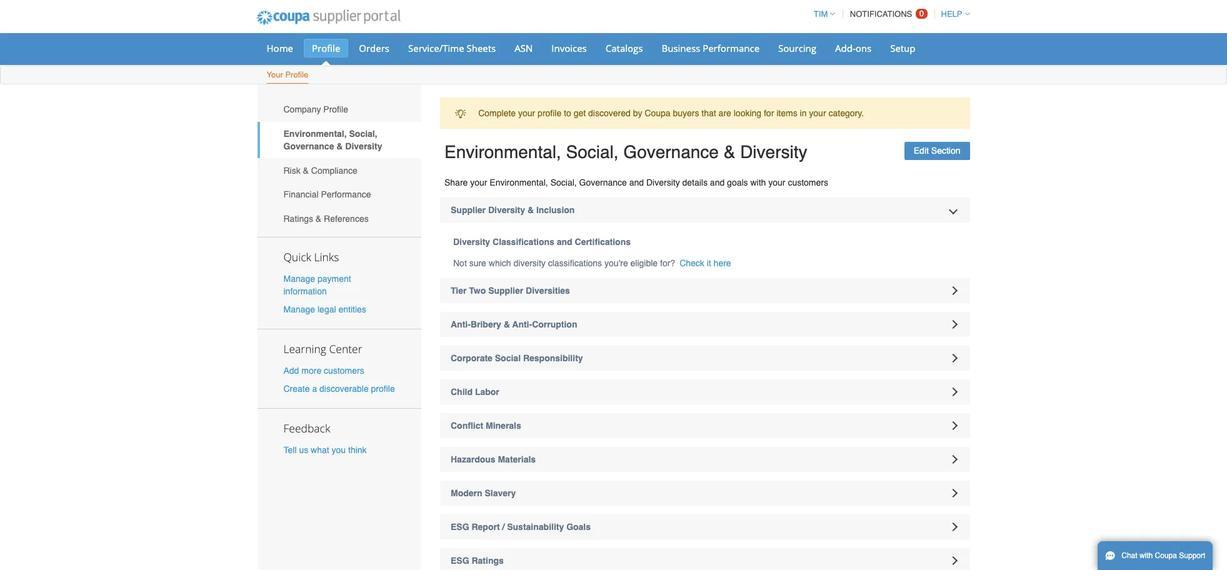 Task type: vqa. For each thing, say whether or not it's contained in the screenshot.
THE SUPPLIER within Supplier Diversity & Inclusion dropdown button
yes



Task type: locate. For each thing, give the bounding box(es) containing it.
in
[[800, 108, 807, 118]]

profile inside 'link'
[[285, 70, 308, 79]]

manage payment information link
[[283, 274, 351, 296]]

check it here link
[[680, 257, 731, 269]]

profile right your
[[285, 70, 308, 79]]

coupa inside alert
[[645, 108, 670, 118]]

governance up certifications
[[579, 178, 627, 188]]

0
[[919, 9, 924, 18]]

esg report / sustainability goals button
[[440, 514, 970, 539]]

& right bribery
[[504, 319, 510, 329]]

manage for manage payment information
[[283, 274, 315, 284]]

1 horizontal spatial supplier
[[488, 286, 523, 296]]

& down financial performance on the left top of the page
[[316, 214, 321, 224]]

you
[[332, 445, 346, 455]]

inclusion
[[536, 205, 575, 215]]

& left inclusion
[[528, 205, 534, 215]]

0 vertical spatial social,
[[349, 129, 377, 139]]

1 esg from the top
[[451, 522, 469, 532]]

profile for your profile
[[285, 70, 308, 79]]

supplier down "which"
[[488, 286, 523, 296]]

edit section link
[[904, 142, 970, 160]]

corporate social responsibility button
[[440, 346, 970, 371]]

help link
[[935, 9, 970, 19]]

add-ons
[[835, 42, 871, 54]]

1 vertical spatial supplier
[[488, 286, 523, 296]]

manage inside "manage payment information"
[[283, 274, 315, 284]]

1 vertical spatial social,
[[566, 142, 619, 162]]

environmental, up 'supplier diversity & inclusion'
[[490, 178, 548, 188]]

profile right the discoverable
[[371, 384, 395, 394]]

& inside environmental, social, governance & diversity
[[336, 141, 343, 151]]

profile up environmental, social, governance & diversity link
[[323, 105, 348, 115]]

1 vertical spatial profile
[[371, 384, 395, 394]]

supplier diversity & inclusion
[[451, 205, 575, 215]]

0 horizontal spatial environmental, social, governance & diversity
[[283, 129, 382, 151]]

coupa right by
[[645, 108, 670, 118]]

1 horizontal spatial performance
[[703, 42, 760, 54]]

not
[[453, 258, 467, 268]]

business performance link
[[654, 39, 768, 58]]

classifications
[[493, 237, 554, 247]]

esg for esg report / sustainability goals
[[451, 522, 469, 532]]

with right chat
[[1139, 551, 1153, 560]]

here
[[714, 258, 731, 268]]

supplier
[[451, 205, 486, 215], [488, 286, 523, 296]]

environmental, social, governance & diversity
[[283, 129, 382, 151], [444, 142, 807, 162]]

conflict minerals heading
[[440, 413, 970, 438]]

2 manage from the top
[[283, 304, 315, 314]]

0 vertical spatial esg
[[451, 522, 469, 532]]

financial performance link
[[257, 183, 421, 207]]

diversity up classifications
[[488, 205, 525, 215]]

2 vertical spatial profile
[[323, 105, 348, 115]]

for?
[[660, 258, 675, 268]]

& up "risk & compliance" link
[[336, 141, 343, 151]]

ratings & references
[[283, 214, 369, 224]]

governance
[[283, 141, 334, 151], [623, 142, 719, 162], [579, 178, 627, 188]]

1 manage from the top
[[283, 274, 315, 284]]

environmental, social, governance & diversity up compliance
[[283, 129, 382, 151]]

diversity inside dropdown button
[[488, 205, 525, 215]]

esg report / sustainability goals heading
[[440, 514, 970, 539]]

which
[[489, 258, 511, 268]]

help
[[941, 9, 962, 19]]

& right risk in the left top of the page
[[303, 165, 309, 175]]

labor
[[475, 387, 499, 397]]

anti-bribery & anti-corruption heading
[[440, 312, 970, 337]]

& up goals
[[724, 142, 735, 162]]

0 vertical spatial profile
[[538, 108, 561, 118]]

0 vertical spatial profile
[[312, 42, 340, 54]]

0 vertical spatial coupa
[[645, 108, 670, 118]]

environmental, down company profile
[[283, 129, 347, 139]]

1 vertical spatial profile
[[285, 70, 308, 79]]

coupa
[[645, 108, 670, 118], [1155, 551, 1177, 560]]

service/time sheets link
[[400, 39, 504, 58]]

1 horizontal spatial anti-
[[512, 319, 532, 329]]

your
[[267, 70, 283, 79]]

and left goals
[[710, 178, 725, 188]]

discovered
[[588, 108, 631, 118]]

profile
[[538, 108, 561, 118], [371, 384, 395, 394]]

social, up inclusion
[[550, 178, 577, 188]]

ratings inside dropdown button
[[472, 556, 504, 566]]

performance
[[703, 42, 760, 54], [321, 190, 371, 200]]

0 vertical spatial performance
[[703, 42, 760, 54]]

with
[[750, 178, 766, 188], [1139, 551, 1153, 560]]

and left details
[[629, 178, 644, 188]]

ratings down financial
[[283, 214, 313, 224]]

0 vertical spatial environmental,
[[283, 129, 347, 139]]

0 horizontal spatial coupa
[[645, 108, 670, 118]]

& inside "risk & compliance" link
[[303, 165, 309, 175]]

chat with coupa support
[[1122, 551, 1205, 560]]

social, down get
[[566, 142, 619, 162]]

business
[[662, 42, 700, 54]]

governance up the risk & compliance
[[283, 141, 334, 151]]

invoices link
[[543, 39, 595, 58]]

social, down 'company profile' "link"
[[349, 129, 377, 139]]

what
[[311, 445, 329, 455]]

ratings down report at the left bottom
[[472, 556, 504, 566]]

0 horizontal spatial performance
[[321, 190, 371, 200]]

0 vertical spatial supplier
[[451, 205, 486, 215]]

1 horizontal spatial coupa
[[1155, 551, 1177, 560]]

hazardous materials heading
[[440, 447, 970, 472]]

diversity
[[345, 141, 382, 151], [740, 142, 807, 162], [646, 178, 680, 188], [488, 205, 525, 215], [453, 237, 490, 247]]

responsibility
[[523, 353, 583, 363]]

1 vertical spatial with
[[1139, 551, 1153, 560]]

performance up references
[[321, 190, 371, 200]]

with right goals
[[750, 178, 766, 188]]

sure
[[469, 258, 486, 268]]

navigation containing notifications 0
[[808, 2, 970, 26]]

compliance
[[311, 165, 357, 175]]

0 horizontal spatial customers
[[324, 366, 364, 376]]

supplier diversity & inclusion heading
[[440, 198, 970, 223]]

add more customers link
[[283, 366, 364, 376]]

tim link
[[808, 9, 835, 19]]

profile left to on the left
[[538, 108, 561, 118]]

complete your profile to get discovered by coupa buyers that are looking for items in your category. alert
[[440, 98, 970, 129]]

1 vertical spatial coupa
[[1155, 551, 1177, 560]]

0 vertical spatial ratings
[[283, 214, 313, 224]]

child labor heading
[[440, 379, 970, 404]]

performance right business
[[703, 42, 760, 54]]

0 horizontal spatial anti-
[[451, 319, 471, 329]]

environmental, social, governance & diversity up share your environmental, social, governance and diversity details and goals with your customers
[[444, 142, 807, 162]]

1 horizontal spatial profile
[[538, 108, 561, 118]]

corruption
[[532, 319, 577, 329]]

to
[[564, 108, 571, 118]]

2 esg from the top
[[451, 556, 469, 566]]

1 horizontal spatial customers
[[788, 178, 828, 188]]

profile inside alert
[[538, 108, 561, 118]]

diversity up "risk & compliance" link
[[345, 141, 382, 151]]

manage payment information
[[283, 274, 351, 296]]

hazardous materials
[[451, 454, 536, 464]]

that
[[702, 108, 716, 118]]

navigation
[[808, 2, 970, 26]]

manage for manage legal entities
[[283, 304, 315, 314]]

supplier diversity & inclusion button
[[440, 198, 970, 223]]

1 vertical spatial manage
[[283, 304, 315, 314]]

and up classifications
[[557, 237, 572, 247]]

report
[[472, 522, 500, 532]]

1 vertical spatial ratings
[[472, 556, 504, 566]]

profile down coupa supplier portal image on the top
[[312, 42, 340, 54]]

1 vertical spatial performance
[[321, 190, 371, 200]]

feedback
[[283, 421, 330, 436]]

add more customers
[[283, 366, 364, 376]]

ons
[[856, 42, 871, 54]]

diversity left details
[[646, 178, 680, 188]]

supplier down share
[[451, 205, 486, 215]]

looking
[[734, 108, 761, 118]]

1 vertical spatial esg
[[451, 556, 469, 566]]

profile inside "link"
[[323, 105, 348, 115]]

2 anti- from the left
[[512, 319, 532, 329]]

0 horizontal spatial with
[[750, 178, 766, 188]]

sourcing
[[778, 42, 816, 54]]

diversity classifications and certifications
[[453, 237, 631, 247]]

and
[[629, 178, 644, 188], [710, 178, 725, 188], [557, 237, 572, 247]]

anti- up the corporate social responsibility on the left bottom
[[512, 319, 532, 329]]

0 vertical spatial manage
[[283, 274, 315, 284]]

manage up the information
[[283, 274, 315, 284]]

0 horizontal spatial supplier
[[451, 205, 486, 215]]

environmental, down complete
[[444, 142, 561, 162]]

1 horizontal spatial with
[[1139, 551, 1153, 560]]

manage down the information
[[283, 304, 315, 314]]

anti-
[[451, 319, 471, 329], [512, 319, 532, 329]]

not sure which diversity classifications you're eligible for? check it here
[[453, 258, 731, 268]]

details
[[682, 178, 708, 188]]

anti- down tier
[[451, 319, 471, 329]]

edit section
[[914, 146, 960, 156]]

notifications
[[850, 9, 912, 19]]

customers
[[788, 178, 828, 188], [324, 366, 364, 376]]

conflict
[[451, 421, 483, 431]]

ratings & references link
[[257, 207, 421, 231]]

asn
[[515, 42, 533, 54]]

your right goals
[[768, 178, 785, 188]]

tell us what you think button
[[283, 444, 367, 456]]

1 horizontal spatial ratings
[[472, 556, 504, 566]]

corporate
[[451, 353, 493, 363]]

think
[[348, 445, 367, 455]]

setup
[[890, 42, 915, 54]]

1 horizontal spatial and
[[629, 178, 644, 188]]

0 vertical spatial customers
[[788, 178, 828, 188]]

0 horizontal spatial and
[[557, 237, 572, 247]]

hazardous
[[451, 454, 495, 464]]

coupa left support
[[1155, 551, 1177, 560]]



Task type: describe. For each thing, give the bounding box(es) containing it.
you're
[[604, 258, 628, 268]]

complete your profile to get discovered by coupa buyers that are looking for items in your category.
[[478, 108, 864, 118]]

& inside supplier diversity & inclusion dropdown button
[[528, 205, 534, 215]]

profile inside "link"
[[312, 42, 340, 54]]

by
[[633, 108, 642, 118]]

create a discoverable profile link
[[283, 384, 395, 394]]

/
[[502, 522, 505, 532]]

tier two supplier diversities heading
[[440, 278, 970, 303]]

share
[[444, 178, 468, 188]]

a
[[312, 384, 317, 394]]

service/time
[[408, 42, 464, 54]]

invoices
[[552, 42, 587, 54]]

1 anti- from the left
[[451, 319, 471, 329]]

your profile
[[267, 70, 308, 79]]

get
[[574, 108, 586, 118]]

create a discoverable profile
[[283, 384, 395, 394]]

setup link
[[882, 39, 924, 58]]

orders link
[[351, 39, 398, 58]]

company profile link
[[257, 98, 421, 122]]

0 horizontal spatial ratings
[[283, 214, 313, 224]]

tier two supplier diversities button
[[440, 278, 970, 303]]

tell us what you think
[[283, 445, 367, 455]]

corporate social responsibility
[[451, 353, 583, 363]]

supplier inside dropdown button
[[488, 286, 523, 296]]

1 horizontal spatial environmental, social, governance & diversity
[[444, 142, 807, 162]]

esg for esg ratings
[[451, 556, 469, 566]]

check
[[680, 258, 704, 268]]

two
[[469, 286, 486, 296]]

2 vertical spatial environmental,
[[490, 178, 548, 188]]

tell
[[283, 445, 297, 455]]

buyers
[[673, 108, 699, 118]]

more
[[301, 366, 321, 376]]

child labor button
[[440, 379, 970, 404]]

risk & compliance link
[[257, 158, 421, 183]]

2 horizontal spatial and
[[710, 178, 725, 188]]

supplier inside dropdown button
[[451, 205, 486, 215]]

service/time sheets
[[408, 42, 496, 54]]

& inside anti-bribery & anti-corruption dropdown button
[[504, 319, 510, 329]]

complete
[[478, 108, 516, 118]]

legal
[[318, 304, 336, 314]]

with inside chat with coupa support 'button'
[[1139, 551, 1153, 560]]

risk
[[283, 165, 301, 175]]

risk & compliance
[[283, 165, 357, 175]]

tier
[[451, 286, 467, 296]]

company profile
[[283, 105, 348, 115]]

environmental, inside environmental, social, governance & diversity
[[283, 129, 347, 139]]

share your environmental, social, governance and diversity details and goals with your customers
[[444, 178, 828, 188]]

orders
[[359, 42, 389, 54]]

home link
[[258, 39, 301, 58]]

chat
[[1122, 551, 1137, 560]]

section
[[931, 146, 960, 156]]

coupa supplier portal image
[[248, 2, 409, 33]]

child labor
[[451, 387, 499, 397]]

references
[[324, 214, 369, 224]]

2 vertical spatial social,
[[550, 178, 577, 188]]

business performance
[[662, 42, 760, 54]]

chat with coupa support button
[[1098, 541, 1213, 570]]

your right share
[[470, 178, 487, 188]]

your right in
[[809, 108, 826, 118]]

esg ratings heading
[[440, 548, 970, 570]]

us
[[299, 445, 308, 455]]

& inside ratings & references link
[[316, 214, 321, 224]]

payment
[[318, 274, 351, 284]]

1 vertical spatial environmental,
[[444, 142, 561, 162]]

anti-bribery & anti-corruption
[[451, 319, 577, 329]]

0 horizontal spatial profile
[[371, 384, 395, 394]]

add
[[283, 366, 299, 376]]

sustainability
[[507, 522, 564, 532]]

diversity
[[513, 258, 546, 268]]

create
[[283, 384, 310, 394]]

support
[[1179, 551, 1205, 560]]

center
[[329, 341, 362, 356]]

governance up details
[[623, 142, 719, 162]]

asn link
[[506, 39, 541, 58]]

home
[[267, 42, 293, 54]]

diversity up 'sure'
[[453, 237, 490, 247]]

coupa inside 'button'
[[1155, 551, 1177, 560]]

1 vertical spatial customers
[[324, 366, 364, 376]]

esg ratings button
[[440, 548, 970, 570]]

manage legal entities link
[[283, 304, 366, 314]]

modern slavery heading
[[440, 481, 970, 506]]

your right complete
[[518, 108, 535, 118]]

hazardous materials button
[[440, 447, 970, 472]]

social, inside environmental, social, governance & diversity
[[349, 129, 377, 139]]

notifications 0
[[850, 9, 924, 19]]

environmental, social, governance & diversity link
[[257, 122, 421, 158]]

slavery
[[485, 488, 516, 498]]

sheets
[[467, 42, 496, 54]]

add-
[[835, 42, 856, 54]]

corporate social responsibility heading
[[440, 346, 970, 371]]

manage legal entities
[[283, 304, 366, 314]]

for
[[764, 108, 774, 118]]

eligible
[[630, 258, 658, 268]]

performance for business performance
[[703, 42, 760, 54]]

modern slavery
[[451, 488, 516, 498]]

certifications
[[575, 237, 631, 247]]

performance for financial performance
[[321, 190, 371, 200]]

company
[[283, 105, 321, 115]]

profile link
[[304, 39, 348, 58]]

diversity down the for
[[740, 142, 807, 162]]

classifications
[[548, 258, 602, 268]]

0 vertical spatial with
[[750, 178, 766, 188]]

anti-bribery & anti-corruption button
[[440, 312, 970, 337]]

category.
[[829, 108, 864, 118]]

entities
[[338, 304, 366, 314]]

edit
[[914, 146, 929, 156]]

profile for company profile
[[323, 105, 348, 115]]

learning center
[[283, 341, 362, 356]]

goals
[[727, 178, 748, 188]]

tier two supplier diversities
[[451, 286, 570, 296]]



